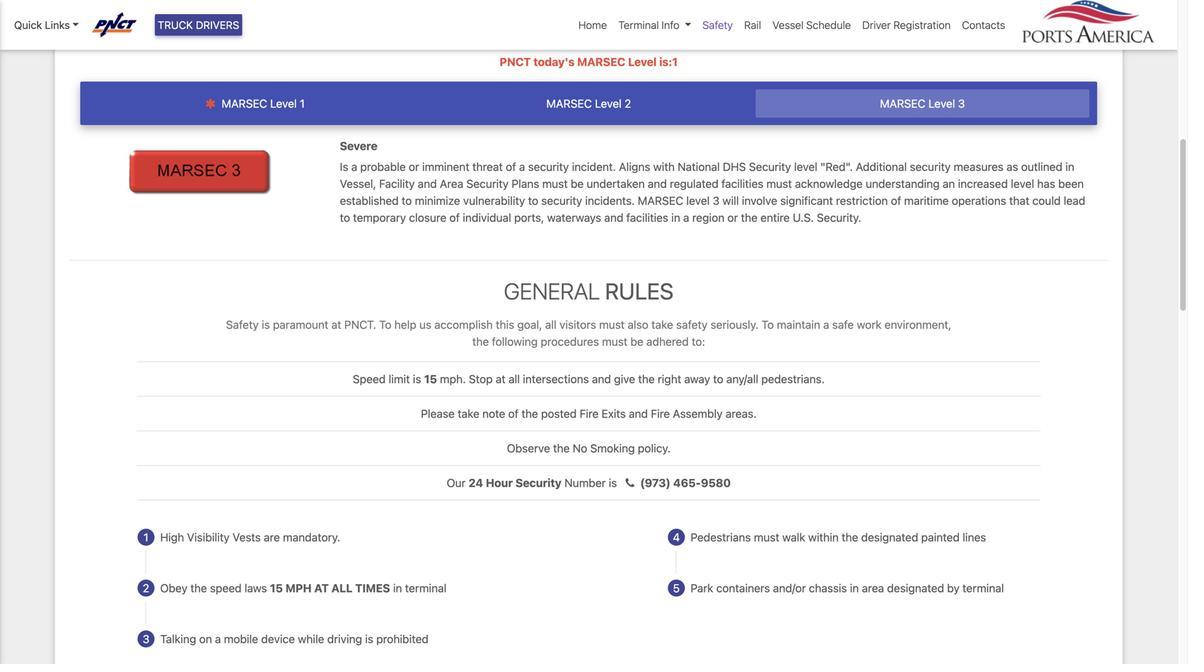 Task type: describe. For each thing, give the bounding box(es) containing it.
vessel schedule
[[773, 19, 851, 31]]

rail
[[744, 19, 761, 31]]

registration
[[894, 19, 951, 31]]

pnct today's marsec level is:1
[[500, 55, 678, 69]]

1 horizontal spatial at
[[496, 373, 506, 386]]

at inside safety is paramount at pnct. to help us accomplish this goal, all visitors must also take safety seriously. to maintain a safe work environment, the following procedures must be adhered to:
[[331, 318, 341, 332]]

significant
[[781, 194, 833, 208]]

will
[[723, 194, 739, 208]]

marsec for marsec level 2
[[547, 97, 592, 110]]

give
[[614, 373, 635, 386]]

maritime security levels explained
[[384, 4, 794, 30]]

high
[[160, 531, 184, 545]]

levels
[[596, 4, 674, 30]]

1 horizontal spatial or
[[728, 211, 738, 225]]

also
[[628, 318, 649, 332]]

procedures
[[541, 335, 599, 349]]

and down incidents.
[[604, 211, 624, 225]]

please
[[421, 407, 455, 421]]

laws
[[245, 582, 267, 596]]

is left phone icon
[[609, 477, 617, 490]]

environment,
[[885, 318, 952, 332]]

marsec level 2 link
[[422, 90, 756, 118]]

pedestrians must walk within the designated painted lines
[[691, 531, 986, 545]]

this
[[496, 318, 515, 332]]

number
[[565, 477, 606, 490]]

u.s.
[[793, 211, 814, 225]]

dhs
[[723, 160, 746, 174]]

of down minimize
[[450, 211, 460, 225]]

obey the speed laws 15 mph at all times in terminal
[[160, 582, 447, 596]]

"red".
[[821, 160, 853, 174]]

lead
[[1064, 194, 1086, 208]]

no
[[573, 442, 587, 456]]

0 horizontal spatial 15
[[270, 582, 283, 596]]

adhered
[[647, 335, 689, 349]]

to down facility
[[402, 194, 412, 208]]

marsec level 3 link
[[756, 90, 1090, 118]]

plans
[[512, 177, 539, 191]]

additional
[[856, 160, 907, 174]]

lines
[[963, 531, 986, 545]]

exits
[[602, 407, 626, 421]]

and down with
[[648, 177, 667, 191]]

a inside safety is paramount at pnct. to help us accomplish this goal, all visitors must also take safety seriously. to maintain a safe work environment, the following procedures must be adhered to:
[[824, 318, 830, 332]]

is right driving
[[365, 633, 374, 647]]

chassis
[[809, 582, 847, 596]]

imminent
[[422, 160, 470, 174]]

please take note of the posted fire exits and fire assembly areas.
[[421, 407, 757, 421]]

increased
[[958, 177, 1008, 191]]

within
[[809, 531, 839, 545]]

device
[[261, 633, 295, 647]]

4
[[673, 531, 680, 545]]

at
[[314, 582, 329, 596]]

mph
[[286, 582, 312, 596]]

terminal info
[[619, 19, 680, 31]]

links
[[45, 19, 70, 31]]

visibility
[[187, 531, 230, 545]]

security up the today's
[[489, 4, 591, 30]]

safety for safety
[[703, 19, 733, 31]]

is:1
[[659, 55, 678, 69]]

1 fire from the left
[[580, 407, 599, 421]]

2 inside tab list
[[625, 97, 631, 110]]

operations
[[952, 194, 1007, 208]]

marsec inside is a probable or imminent threat of a security incident. aligns with national dhs security level "red". additional security measures as outlined in vessel, facility and area security plans must be undertaken and regulated facilities must acknowledge understanding an increased level has been established to minimize vulnerability to security incidents. marsec level 3 will involve significant restriction of maritime operations that could lead to temporary closure of individual ports, waterways and facilities in a region or the entire u.s. security.
[[638, 194, 684, 208]]

1 vertical spatial 1
[[144, 531, 149, 545]]

1 vertical spatial facilities
[[627, 211, 669, 225]]

understanding
[[866, 177, 940, 191]]

in left area on the right bottom of the page
[[850, 582, 859, 596]]

all
[[332, 582, 353, 596]]

speed
[[210, 582, 242, 596]]

vessel,
[[340, 177, 376, 191]]

0 vertical spatial designated
[[861, 531, 919, 545]]

be inside is a probable or imminent threat of a security incident. aligns with national dhs security level "red". additional security measures as outlined in vessel, facility and area security plans must be undertaken and regulated facilities must acknowledge understanding an increased level has been established to minimize vulnerability to security incidents. marsec level 3 will involve significant restriction of maritime operations that could lead to temporary closure of individual ports, waterways and facilities in a region or the entire u.s. security.
[[571, 177, 584, 191]]

prohibited
[[376, 633, 429, 647]]

explained
[[679, 4, 794, 30]]

hour
[[486, 477, 513, 490]]

tab list containing marsec level 1
[[80, 82, 1098, 125]]

observe the no smoking policy.
[[507, 442, 671, 456]]

as
[[1007, 160, 1019, 174]]

the left no
[[553, 442, 570, 456]]

security up plans
[[528, 160, 569, 174]]

security down threat
[[467, 177, 509, 191]]

general
[[504, 278, 600, 305]]

away
[[685, 373, 710, 386]]

marsec level 1
[[219, 97, 305, 110]]

acknowledge
[[795, 177, 863, 191]]

seriously.
[[711, 318, 759, 332]]

containers
[[717, 582, 770, 596]]

5
[[673, 582, 680, 596]]

general rules
[[504, 278, 674, 305]]

to down established
[[340, 211, 350, 225]]

1 inside marsec level 1 link
[[300, 97, 305, 110]]

marsec for marsec level 3
[[880, 97, 926, 110]]

threat
[[473, 160, 503, 174]]

severe
[[340, 139, 378, 153]]

security up the involve
[[749, 160, 791, 174]]

right
[[658, 373, 682, 386]]

note
[[483, 407, 505, 421]]

aligns
[[619, 160, 651, 174]]

safety for safety is paramount at pnct. to help us accomplish this goal, all visitors must also take safety seriously. to maintain a safe work environment, the following procedures must be adhered to:
[[226, 318, 259, 332]]

the right within
[[842, 531, 858, 545]]

the left posted
[[522, 407, 538, 421]]

phone image
[[620, 478, 640, 490]]

level for marsec level 3
[[929, 97, 955, 110]]

intersections
[[523, 373, 589, 386]]

in left region
[[672, 211, 681, 225]]

pedestrians
[[691, 531, 751, 545]]

0 vertical spatial facilities
[[722, 177, 764, 191]]

talking
[[160, 633, 196, 647]]

the right obey
[[190, 582, 207, 596]]

a right on on the left of page
[[215, 633, 221, 647]]

to right away
[[713, 373, 724, 386]]

marsec for marsec level 1
[[222, 97, 267, 110]]

driver registration
[[863, 19, 951, 31]]

security down observe
[[516, 477, 562, 490]]

any/all
[[727, 373, 759, 386]]

minimize
[[415, 194, 460, 208]]

waterways
[[547, 211, 601, 225]]

ports,
[[514, 211, 544, 225]]

of up plans
[[506, 160, 516, 174]]

vessel
[[773, 19, 804, 31]]

contacts link
[[957, 11, 1011, 39]]

0 horizontal spatial 3
[[143, 633, 150, 647]]

safety is paramount at pnct. to help us accomplish this goal, all visitors must also take safety seriously. to maintain a safe work environment, the following procedures must be adhered to:
[[226, 318, 952, 349]]

and left give
[[592, 373, 611, 386]]

is inside safety is paramount at pnct. to help us accomplish this goal, all visitors must also take safety seriously. to maintain a safe work environment, the following procedures must be adhered to:
[[262, 318, 270, 332]]



Task type: locate. For each thing, give the bounding box(es) containing it.
all right stop
[[509, 373, 520, 386]]

0 horizontal spatial 1
[[144, 531, 149, 545]]

maintain
[[777, 318, 821, 332]]

walk
[[783, 531, 806, 545]]

1 horizontal spatial facilities
[[722, 177, 764, 191]]

paramount
[[273, 318, 329, 332]]

designated left painted
[[861, 531, 919, 545]]

take up the adhered
[[652, 318, 673, 332]]

national
[[678, 160, 720, 174]]

speed
[[353, 373, 386, 386]]

today's
[[534, 55, 575, 69]]

level up the that
[[1011, 177, 1035, 191]]

0 vertical spatial 15
[[424, 373, 437, 386]]

facility
[[379, 177, 415, 191]]

must up give
[[602, 335, 628, 349]]

or down will
[[728, 211, 738, 225]]

3 left talking
[[143, 633, 150, 647]]

3 left will
[[713, 194, 720, 208]]

the
[[741, 211, 758, 225], [472, 335, 489, 349], [638, 373, 655, 386], [522, 407, 538, 421], [553, 442, 570, 456], [842, 531, 858, 545], [190, 582, 207, 596]]

1 vertical spatial take
[[458, 407, 480, 421]]

2 horizontal spatial level
[[1011, 177, 1035, 191]]

0 vertical spatial be
[[571, 177, 584, 191]]

terminal right by
[[963, 582, 1004, 596]]

0 vertical spatial level
[[794, 160, 818, 174]]

1 horizontal spatial 1
[[300, 97, 305, 110]]

of right note
[[508, 407, 519, 421]]

a up plans
[[519, 160, 525, 174]]

1 horizontal spatial be
[[631, 335, 644, 349]]

2 fire from the left
[[651, 407, 670, 421]]

be
[[571, 177, 584, 191], [631, 335, 644, 349]]

an
[[943, 177, 955, 191]]

all right goal,
[[545, 318, 557, 332]]

1 vertical spatial level
[[1011, 177, 1035, 191]]

2 vertical spatial level
[[687, 194, 710, 208]]

1 horizontal spatial 3
[[713, 194, 720, 208]]

0 vertical spatial 3
[[958, 97, 965, 110]]

take left note
[[458, 407, 480, 421]]

1 vertical spatial all
[[509, 373, 520, 386]]

must left walk at bottom right
[[754, 531, 780, 545]]

1 vertical spatial be
[[631, 335, 644, 349]]

is right limit
[[413, 373, 421, 386]]

park
[[691, 582, 714, 596]]

is
[[262, 318, 270, 332], [413, 373, 421, 386], [609, 477, 617, 490], [365, 633, 374, 647]]

with
[[653, 160, 675, 174]]

security up waterways
[[541, 194, 582, 208]]

terminal info link
[[613, 11, 697, 39]]

facilities down incidents.
[[627, 211, 669, 225]]

2 terminal from the left
[[963, 582, 1004, 596]]

2 to from the left
[[762, 318, 774, 332]]

to left maintain
[[762, 318, 774, 332]]

driving
[[327, 633, 362, 647]]

limit
[[389, 373, 410, 386]]

a left region
[[683, 211, 690, 225]]

2 vertical spatial 3
[[143, 633, 150, 647]]

in
[[1066, 160, 1075, 174], [672, 211, 681, 225], [393, 582, 402, 596], [850, 582, 859, 596]]

1 vertical spatial at
[[496, 373, 506, 386]]

terminal
[[405, 582, 447, 596], [963, 582, 1004, 596]]

0 horizontal spatial safety
[[226, 318, 259, 332]]

all inside safety is paramount at pnct. to help us accomplish this goal, all visitors must also take safety seriously. to maintain a safe work environment, the following procedures must be adhered to:
[[545, 318, 557, 332]]

the right give
[[638, 373, 655, 386]]

rail link
[[739, 11, 767, 39]]

0 horizontal spatial level
[[687, 194, 710, 208]]

9580
[[701, 477, 731, 490]]

0 horizontal spatial or
[[409, 160, 419, 174]]

restriction
[[836, 194, 888, 208]]

designated left by
[[887, 582, 944, 596]]

been
[[1059, 177, 1084, 191]]

to left "help"
[[379, 318, 392, 332]]

1 vertical spatial or
[[728, 211, 738, 225]]

1 horizontal spatial 15
[[424, 373, 437, 386]]

while
[[298, 633, 324, 647]]

take inside safety is paramount at pnct. to help us accomplish this goal, all visitors must also take safety seriously. to maintain a safe work environment, the following procedures must be adhered to:
[[652, 318, 673, 332]]

security up an
[[910, 160, 951, 174]]

level
[[794, 160, 818, 174], [1011, 177, 1035, 191], [687, 194, 710, 208]]

smoking
[[590, 442, 635, 456]]

schedule
[[806, 19, 851, 31]]

safety
[[703, 19, 733, 31], [226, 318, 259, 332]]

1 vertical spatial safety
[[226, 318, 259, 332]]

0 horizontal spatial facilities
[[627, 211, 669, 225]]

the inside is a probable or imminent threat of a security incident. aligns with national dhs security level "red". additional security measures as outlined in vessel, facility and area security plans must be undertaken and regulated facilities must acknowledge understanding an increased level has been established to minimize vulnerability to security incidents. marsec level 3 will involve significant restriction of maritime operations that could lead to temporary closure of individual ports, waterways and facilities in a region or the entire u.s. security.
[[741, 211, 758, 225]]

is left the paramount
[[262, 318, 270, 332]]

maritime
[[904, 194, 949, 208]]

a left safe
[[824, 318, 830, 332]]

1 horizontal spatial take
[[652, 318, 673, 332]]

home
[[579, 19, 607, 31]]

established
[[340, 194, 399, 208]]

is a probable or imminent threat of a security incident. aligns with national dhs security level "red". additional security measures as outlined in vessel, facility and area security plans must be undertaken and regulated facilities must acknowledge understanding an increased level has been established to minimize vulnerability to security incidents. marsec level 3 will involve significant restriction of maritime operations that could lead to temporary closure of individual ports, waterways and facilities in a region or the entire u.s. security.
[[340, 160, 1086, 225]]

entire
[[761, 211, 790, 225]]

marsec level 3
[[880, 97, 965, 110]]

safety left the paramount
[[226, 318, 259, 332]]

1 vertical spatial 15
[[270, 582, 283, 596]]

by
[[947, 582, 960, 596]]

the down the involve
[[741, 211, 758, 225]]

tab list
[[80, 82, 1098, 125]]

safety inside safety is paramount at pnct. to help us accomplish this goal, all visitors must also take safety seriously. to maintain a safe work environment, the following procedures must be adhered to:
[[226, 318, 259, 332]]

area
[[862, 582, 884, 596]]

level for marsec level 2
[[595, 97, 622, 110]]

all
[[545, 318, 557, 332], [509, 373, 520, 386]]

level up acknowledge
[[794, 160, 818, 174]]

marsec level 1 link
[[88, 90, 422, 118]]

0 horizontal spatial terminal
[[405, 582, 447, 596]]

1 to from the left
[[379, 318, 392, 332]]

has
[[1038, 177, 1056, 191]]

closure
[[409, 211, 447, 225]]

0 vertical spatial 1
[[300, 97, 305, 110]]

0 horizontal spatial to
[[379, 318, 392, 332]]

observe
[[507, 442, 550, 456]]

1 terminal from the left
[[405, 582, 447, 596]]

could
[[1033, 194, 1061, 208]]

1 vertical spatial designated
[[887, 582, 944, 596]]

15 right laws
[[270, 582, 283, 596]]

3 up measures
[[958, 97, 965, 110]]

high visibility vests are mandatory.
[[160, 531, 340, 545]]

0 vertical spatial all
[[545, 318, 557, 332]]

must left also
[[599, 318, 625, 332]]

15 left mph. in the left bottom of the page
[[424, 373, 437, 386]]

at left pnct.
[[331, 318, 341, 332]]

on
[[199, 633, 212, 647]]

designated
[[861, 531, 919, 545], [887, 582, 944, 596]]

regulated
[[670, 177, 719, 191]]

0 vertical spatial 2
[[625, 97, 631, 110]]

must up the involve
[[767, 177, 792, 191]]

the down the accomplish
[[472, 335, 489, 349]]

be down also
[[631, 335, 644, 349]]

0 horizontal spatial take
[[458, 407, 480, 421]]

our 24 hour security number is
[[447, 477, 620, 490]]

take
[[652, 318, 673, 332], [458, 407, 480, 421]]

0 vertical spatial take
[[652, 318, 673, 332]]

3 inside is a probable or imminent threat of a security incident. aligns with national dhs security level "red". additional security measures as outlined in vessel, facility and area security plans must be undertaken and regulated facilities must acknowledge understanding an increased level has been established to minimize vulnerability to security incidents. marsec level 3 will involve significant restriction of maritime operations that could lead to temporary closure of individual ports, waterways and facilities in a region or the entire u.s. security.
[[713, 194, 720, 208]]

1 horizontal spatial to
[[762, 318, 774, 332]]

speed limit is 15 mph. stop at all intersections and give the right away to any/all pedestrians.
[[353, 373, 825, 386]]

be down incident. at the top of page
[[571, 177, 584, 191]]

fire up policy.
[[651, 407, 670, 421]]

individual
[[463, 211, 511, 225]]

safety left "rail" link
[[703, 19, 733, 31]]

2
[[625, 97, 631, 110], [143, 582, 149, 596]]

0 horizontal spatial fire
[[580, 407, 599, 421]]

rules
[[605, 278, 674, 305]]

0 horizontal spatial at
[[331, 318, 341, 332]]

fire left exits
[[580, 407, 599, 421]]

stop
[[469, 373, 493, 386]]

0 vertical spatial at
[[331, 318, 341, 332]]

(973)
[[640, 477, 671, 490]]

outlined
[[1022, 160, 1063, 174]]

level for marsec level 1
[[270, 97, 297, 110]]

to:
[[692, 335, 705, 349]]

(973) 465-9580
[[640, 477, 731, 490]]

0 vertical spatial safety
[[703, 19, 733, 31]]

or up facility
[[409, 160, 419, 174]]

2 down pnct today's marsec level is:1 in the top of the page
[[625, 97, 631, 110]]

temporary
[[353, 211, 406, 225]]

0 horizontal spatial 2
[[143, 582, 149, 596]]

in up been
[[1066, 160, 1075, 174]]

pnct
[[500, 55, 531, 69]]

to up ports,
[[528, 194, 539, 208]]

visitors
[[560, 318, 596, 332]]

or
[[409, 160, 419, 174], [728, 211, 738, 225]]

2 left obey
[[143, 582, 149, 596]]

24
[[469, 477, 483, 490]]

0 horizontal spatial all
[[509, 373, 520, 386]]

1 horizontal spatial level
[[794, 160, 818, 174]]

the inside safety is paramount at pnct. to help us accomplish this goal, all visitors must also take safety seriously. to maintain a safe work environment, the following procedures must be adhered to:
[[472, 335, 489, 349]]

safe
[[832, 318, 854, 332]]

0 vertical spatial or
[[409, 160, 419, 174]]

1 horizontal spatial 2
[[625, 97, 631, 110]]

0 horizontal spatial be
[[571, 177, 584, 191]]

at right stop
[[496, 373, 506, 386]]

drivers
[[196, 19, 239, 31]]

and/or
[[773, 582, 806, 596]]

of
[[506, 160, 516, 174], [891, 194, 901, 208], [450, 211, 460, 225], [508, 407, 519, 421]]

quick
[[14, 19, 42, 31]]

help
[[395, 318, 417, 332]]

a right is
[[351, 160, 357, 174]]

talking on a mobile device while driving is prohibited
[[160, 633, 429, 647]]

1 horizontal spatial fire
[[651, 407, 670, 421]]

1 horizontal spatial all
[[545, 318, 557, 332]]

undertaken
[[587, 177, 645, 191]]

2 horizontal spatial 3
[[958, 97, 965, 110]]

of down understanding
[[891, 194, 901, 208]]

and right exits
[[629, 407, 648, 421]]

must right plans
[[542, 177, 568, 191]]

1 horizontal spatial terminal
[[963, 582, 1004, 596]]

level down regulated
[[687, 194, 710, 208]]

1 horizontal spatial safety
[[703, 19, 733, 31]]

facilities down dhs
[[722, 177, 764, 191]]

fire
[[580, 407, 599, 421], [651, 407, 670, 421]]

terminal right times at bottom left
[[405, 582, 447, 596]]

incidents.
[[585, 194, 635, 208]]

in right times at bottom left
[[393, 582, 402, 596]]

maritime
[[384, 4, 484, 30]]

at
[[331, 318, 341, 332], [496, 373, 506, 386]]

and up minimize
[[418, 177, 437, 191]]

1 vertical spatial 2
[[143, 582, 149, 596]]

1 vertical spatial 3
[[713, 194, 720, 208]]

be inside safety is paramount at pnct. to help us accomplish this goal, all visitors must also take safety seriously. to maintain a safe work environment, the following procedures must be adhered to:
[[631, 335, 644, 349]]

quick links link
[[14, 17, 79, 33]]



Task type: vqa. For each thing, say whether or not it's contained in the screenshot.
line
no



